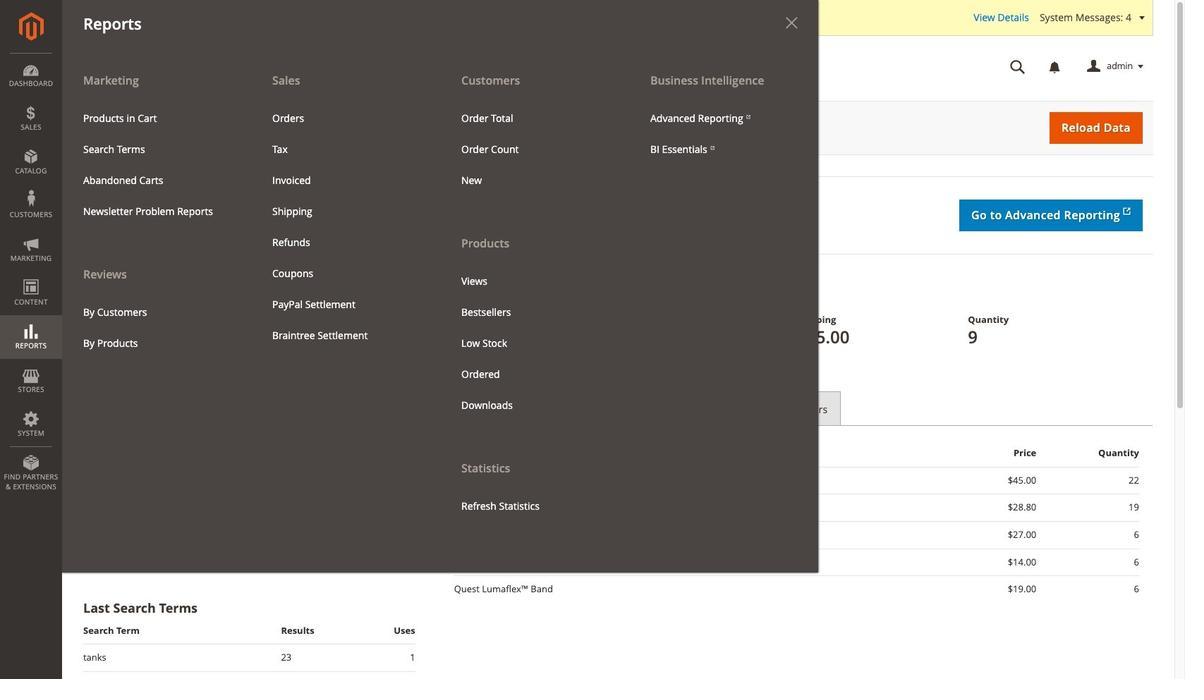 Task type: describe. For each thing, give the bounding box(es) containing it.
magento admin panel image
[[19, 12, 43, 41]]



Task type: vqa. For each thing, say whether or not it's contained in the screenshot.
Magento Admin Panel "image"
yes



Task type: locate. For each thing, give the bounding box(es) containing it.
menu
[[62, 65, 819, 573], [62, 65, 251, 359], [440, 65, 630, 522], [73, 103, 241, 227], [262, 103, 430, 351], [451, 103, 619, 196], [640, 103, 808, 165], [451, 266, 619, 421], [73, 297, 241, 359]]

menu bar
[[0, 0, 819, 573]]



